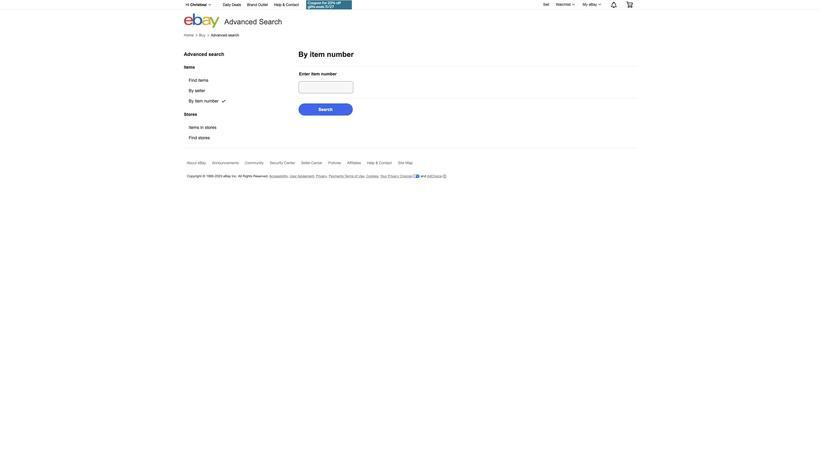 Task type: describe. For each thing, give the bounding box(es) containing it.
seller
[[301, 161, 310, 166]]

sell link
[[541, 2, 552, 7]]

home
[[184, 33, 194, 37]]

enter
[[299, 72, 310, 76]]

my ebay link
[[580, 1, 604, 8]]

user agreement link
[[290, 175, 314, 178]]

cookies
[[366, 175, 378, 178]]

and adchoice
[[420, 175, 442, 178]]

0 vertical spatial item
[[310, 50, 325, 59]]

user
[[290, 175, 297, 178]]

brand
[[247, 3, 257, 7]]

1 vertical spatial advanced search
[[184, 52, 224, 57]]

find for find items
[[189, 78, 197, 83]]

by for by item number link at the left
[[189, 99, 194, 104]]

security
[[270, 161, 283, 166]]

items for items
[[184, 65, 195, 70]]

contact for the topmost help & contact link
[[286, 3, 299, 7]]

adchoice link
[[427, 175, 447, 179]]

hi christina !
[[186, 3, 207, 7]]

center for seller center
[[311, 161, 322, 166]]

buy link
[[199, 33, 205, 37]]

3 , from the left
[[327, 175, 328, 178]]

find items link
[[184, 75, 233, 86]]

christina
[[190, 3, 206, 7]]

inc.
[[232, 175, 237, 178]]

2 privacy from the left
[[388, 175, 399, 178]]

payments terms of use link
[[329, 175, 364, 178]]

find for find stores
[[189, 136, 197, 141]]

and
[[421, 175, 426, 178]]

search button
[[299, 104, 353, 116]]

1 horizontal spatial help & contact
[[367, 161, 392, 166]]

5 , from the left
[[378, 175, 379, 178]]

2 vertical spatial number
[[204, 99, 219, 104]]

1995-
[[206, 175, 215, 178]]

home link
[[184, 33, 194, 37]]

0 vertical spatial search
[[259, 18, 282, 26]]

seller center link
[[301, 161, 328, 168]]

items
[[198, 78, 208, 83]]

about ebay
[[187, 161, 206, 166]]

announcements link
[[212, 161, 245, 168]]

daily deals
[[223, 3, 241, 7]]

watchlist
[[556, 2, 571, 7]]

!
[[206, 3, 207, 7]]

your shopping cart image
[[626, 2, 633, 8]]

site map
[[398, 161, 413, 166]]

site
[[398, 161, 404, 166]]

0 vertical spatial by item number
[[299, 50, 354, 59]]

about ebay link
[[187, 161, 212, 168]]

1 vertical spatial &
[[376, 161, 378, 166]]

stores
[[184, 112, 197, 117]]

items for items in stores
[[189, 125, 199, 130]]

by for by seller link
[[189, 88, 194, 93]]

1 horizontal spatial ebay
[[223, 175, 231, 178]]

2023
[[215, 175, 222, 178]]

enter item number
[[299, 72, 337, 76]]

Enter item number text field
[[299, 81, 353, 94]]

daily deals link
[[223, 2, 241, 9]]

1 , from the left
[[288, 175, 289, 178]]

seller center
[[301, 161, 322, 166]]

my ebay
[[583, 2, 597, 7]]

©
[[203, 175, 205, 178]]

2 vertical spatial advanced
[[184, 52, 207, 57]]

1 horizontal spatial search
[[228, 33, 239, 37]]

1 vertical spatial by item number
[[189, 99, 219, 104]]

0 vertical spatial advanced
[[224, 18, 257, 26]]

use
[[358, 175, 364, 178]]

0 vertical spatial by
[[299, 50, 308, 59]]

1 vertical spatial help & contact link
[[367, 161, 398, 168]]

watchlist link
[[553, 1, 578, 8]]

seller
[[195, 88, 205, 93]]

search inside button
[[319, 107, 333, 112]]

0 vertical spatial advanced search
[[211, 33, 239, 37]]

0 vertical spatial number
[[327, 50, 354, 59]]

deals
[[232, 3, 241, 7]]

security center
[[270, 161, 295, 166]]

find stores link
[[184, 133, 231, 143]]

agreement
[[298, 175, 314, 178]]

terms
[[345, 175, 354, 178]]

1 vertical spatial number
[[321, 72, 337, 76]]

daily
[[223, 3, 231, 7]]

reserved.
[[253, 175, 268, 178]]



Task type: locate. For each thing, give the bounding box(es) containing it.
center for security center
[[284, 161, 295, 166]]

1 horizontal spatial help & contact link
[[367, 161, 398, 168]]

1 vertical spatial items
[[189, 125, 199, 130]]

contact inside 'account' navigation
[[286, 3, 299, 7]]

, left the user
[[288, 175, 289, 178]]

by item number link
[[184, 96, 233, 106]]

community link
[[245, 161, 270, 168]]

contact
[[286, 3, 299, 7], [379, 161, 392, 166]]

brand outlet link
[[247, 2, 268, 9]]

by left seller
[[189, 88, 194, 93]]

by item number
[[299, 50, 354, 59], [189, 99, 219, 104]]

0 vertical spatial stores
[[205, 125, 217, 130]]

by item number up 'enter item number'
[[299, 50, 354, 59]]

&
[[283, 3, 285, 7], [376, 161, 378, 166]]

0 horizontal spatial help
[[274, 3, 282, 7]]

1 vertical spatial item
[[311, 72, 320, 76]]

0 vertical spatial &
[[283, 3, 285, 7]]

0 horizontal spatial search
[[259, 18, 282, 26]]

search down outlet
[[259, 18, 282, 26]]

find
[[189, 78, 197, 83], [189, 136, 197, 141]]

search down advanced search in the left of the page
[[228, 33, 239, 37]]

1 horizontal spatial help
[[367, 161, 375, 166]]

hi
[[186, 3, 189, 7]]

advanced down buy link
[[184, 52, 207, 57]]

account navigation
[[182, 0, 637, 10]]

item down seller
[[195, 99, 203, 104]]

by down by seller
[[189, 99, 194, 104]]

0 vertical spatial items
[[184, 65, 195, 70]]

rights
[[243, 175, 252, 178]]

help & contact link up your
[[367, 161, 398, 168]]

ebay right about
[[198, 161, 206, 166]]

search down advanced search 'link' at the left top
[[209, 52, 224, 57]]

help & contact link
[[274, 2, 299, 9], [367, 161, 398, 168]]

site map link
[[398, 161, 419, 168]]

ebay left inc.
[[223, 175, 231, 178]]

2 , from the left
[[314, 175, 315, 178]]

center right seller
[[311, 161, 322, 166]]

find stores
[[189, 136, 210, 141]]

0 horizontal spatial center
[[284, 161, 295, 166]]

help right outlet
[[274, 3, 282, 7]]

adchoice
[[427, 175, 442, 178]]

get an extra 20% off image
[[306, 0, 352, 9]]

help
[[274, 3, 282, 7], [367, 161, 375, 166]]

0 vertical spatial contact
[[286, 3, 299, 7]]

search
[[259, 18, 282, 26], [319, 107, 333, 112]]

advanced search
[[224, 18, 282, 26]]

of
[[355, 175, 358, 178]]

& right outlet
[[283, 3, 285, 7]]

1 vertical spatial by
[[189, 88, 194, 93]]

1 vertical spatial stores
[[198, 136, 210, 141]]

stores right in
[[205, 125, 217, 130]]

1 horizontal spatial center
[[311, 161, 322, 166]]

announcements
[[212, 161, 239, 166]]

0 horizontal spatial ebay
[[198, 161, 206, 166]]

0 horizontal spatial privacy
[[316, 175, 327, 178]]

find items
[[189, 78, 208, 83]]

1 vertical spatial advanced
[[211, 33, 227, 37]]

4 , from the left
[[364, 175, 365, 178]]

by up enter
[[299, 50, 308, 59]]

item right enter
[[311, 72, 320, 76]]

2 vertical spatial ebay
[[223, 175, 231, 178]]

0 horizontal spatial contact
[[286, 3, 299, 7]]

advanced search right buy
[[211, 33, 239, 37]]

accessibility link
[[269, 175, 288, 178]]

security center link
[[270, 161, 301, 168]]

center right security
[[284, 161, 295, 166]]

, left your
[[378, 175, 379, 178]]

items left in
[[189, 125, 199, 130]]

1 horizontal spatial by item number
[[299, 50, 354, 59]]

help inside 'account' navigation
[[274, 3, 282, 7]]

items in stores link
[[184, 123, 231, 133]]

center inside 'security center' link
[[284, 161, 295, 166]]

by item number down seller
[[189, 99, 219, 104]]

& inside 'account' navigation
[[283, 3, 285, 7]]

stores
[[205, 125, 217, 130], [198, 136, 210, 141]]

privacy link
[[316, 175, 327, 178]]

your
[[380, 175, 387, 178]]

ebay
[[589, 2, 597, 7], [198, 161, 206, 166], [223, 175, 231, 178]]

number down by seller link
[[204, 99, 219, 104]]

find left items
[[189, 78, 197, 83]]

contact for the bottommost help & contact link
[[379, 161, 392, 166]]

0 horizontal spatial help & contact link
[[274, 2, 299, 9]]

ebay for my ebay
[[589, 2, 597, 7]]

help & contact up your
[[367, 161, 392, 166]]

ebay inside 'account' navigation
[[589, 2, 597, 7]]

1 vertical spatial contact
[[379, 161, 392, 166]]

0 horizontal spatial by item number
[[189, 99, 219, 104]]

1 vertical spatial ebay
[[198, 161, 206, 166]]

,
[[288, 175, 289, 178], [314, 175, 315, 178], [327, 175, 328, 178], [364, 175, 365, 178], [378, 175, 379, 178]]

advanced search
[[211, 33, 239, 37], [184, 52, 224, 57]]

1 vertical spatial search
[[319, 107, 333, 112]]

by seller link
[[184, 86, 233, 96]]

center inside seller center 'link'
[[311, 161, 322, 166]]

advanced search link
[[211, 33, 239, 37]]

number
[[327, 50, 354, 59], [321, 72, 337, 76], [204, 99, 219, 104]]

items in stores
[[189, 125, 217, 130]]

outlet
[[258, 3, 268, 7]]

items
[[184, 65, 195, 70], [189, 125, 199, 130]]

0 vertical spatial search
[[228, 33, 239, 37]]

sell
[[543, 2, 549, 7]]

1 vertical spatial search
[[209, 52, 224, 57]]

policies link
[[328, 161, 347, 168]]

copyright © 1995-2023 ebay inc. all rights reserved. accessibility , user agreement , privacy , payments terms of use , cookies , your privacy choices
[[187, 175, 412, 178]]

items up find items
[[184, 65, 195, 70]]

0 horizontal spatial search
[[209, 52, 224, 57]]

privacy right your
[[388, 175, 399, 178]]

banner containing sell
[[182, 0, 637, 28]]

1 center from the left
[[284, 161, 295, 166]]

choices
[[400, 175, 412, 178]]

1 vertical spatial help
[[367, 161, 375, 166]]

1 privacy from the left
[[316, 175, 327, 178]]

1 vertical spatial help & contact
[[367, 161, 392, 166]]

1 horizontal spatial privacy
[[388, 175, 399, 178]]

about
[[187, 161, 197, 166]]

0 vertical spatial help
[[274, 3, 282, 7]]

, left privacy link
[[314, 175, 315, 178]]

1 horizontal spatial &
[[376, 161, 378, 166]]

0 horizontal spatial help & contact
[[274, 3, 299, 7]]

& up cookies
[[376, 161, 378, 166]]

brand outlet
[[247, 3, 268, 7]]

copyright
[[187, 175, 202, 178]]

search down enter item number text box
[[319, 107, 333, 112]]

1 find from the top
[[189, 78, 197, 83]]

center
[[284, 161, 295, 166], [311, 161, 322, 166]]

by seller
[[189, 88, 205, 93]]

find down items in stores
[[189, 136, 197, 141]]

contact right outlet
[[286, 3, 299, 7]]

1 horizontal spatial contact
[[379, 161, 392, 166]]

advanced search down buy link
[[184, 52, 224, 57]]

ebay for about ebay
[[198, 161, 206, 166]]

policies
[[328, 161, 341, 166]]

advanced down deals
[[224, 18, 257, 26]]

2 vertical spatial by
[[189, 99, 194, 104]]

number up 'enter item number'
[[327, 50, 354, 59]]

help & contact inside 'account' navigation
[[274, 3, 299, 7]]

by
[[299, 50, 308, 59], [189, 88, 194, 93], [189, 99, 194, 104]]

, left payments on the top of the page
[[327, 175, 328, 178]]

in
[[200, 125, 204, 130]]

stores down items in stores
[[198, 136, 210, 141]]

item
[[310, 50, 325, 59], [311, 72, 320, 76], [195, 99, 203, 104]]

advanced right buy
[[211, 33, 227, 37]]

banner
[[182, 0, 637, 28]]

, left cookies link
[[364, 175, 365, 178]]

2 find from the top
[[189, 136, 197, 141]]

payments
[[329, 175, 344, 178]]

map
[[405, 161, 413, 166]]

0 vertical spatial ebay
[[589, 2, 597, 7]]

affiliates link
[[347, 161, 367, 168]]

accessibility
[[269, 175, 288, 178]]

privacy
[[316, 175, 327, 178], [388, 175, 399, 178]]

1 vertical spatial find
[[189, 136, 197, 141]]

your privacy choices link
[[380, 175, 420, 178]]

my
[[583, 2, 588, 7]]

cookies link
[[366, 175, 378, 178]]

privacy down seller center 'link'
[[316, 175, 327, 178]]

affiliates
[[347, 161, 361, 166]]

help & contact link right outlet
[[274, 2, 299, 9]]

contact up your
[[379, 161, 392, 166]]

ebay right my
[[589, 2, 597, 7]]

number up enter item number text box
[[321, 72, 337, 76]]

0 horizontal spatial &
[[283, 3, 285, 7]]

1 horizontal spatial search
[[319, 107, 333, 112]]

2 horizontal spatial ebay
[[589, 2, 597, 7]]

0 vertical spatial help & contact link
[[274, 2, 299, 9]]

item up 'enter item number'
[[310, 50, 325, 59]]

0 vertical spatial help & contact
[[274, 3, 299, 7]]

2 center from the left
[[311, 161, 322, 166]]

help up cookies link
[[367, 161, 375, 166]]

buy
[[199, 33, 205, 37]]

0 vertical spatial find
[[189, 78, 197, 83]]

community
[[245, 161, 264, 166]]

help & contact right outlet
[[274, 3, 299, 7]]

2 vertical spatial item
[[195, 99, 203, 104]]

all
[[238, 175, 242, 178]]

advanced
[[224, 18, 257, 26], [211, 33, 227, 37], [184, 52, 207, 57]]



Task type: vqa. For each thing, say whether or not it's contained in the screenshot.
the left Brooches
no



